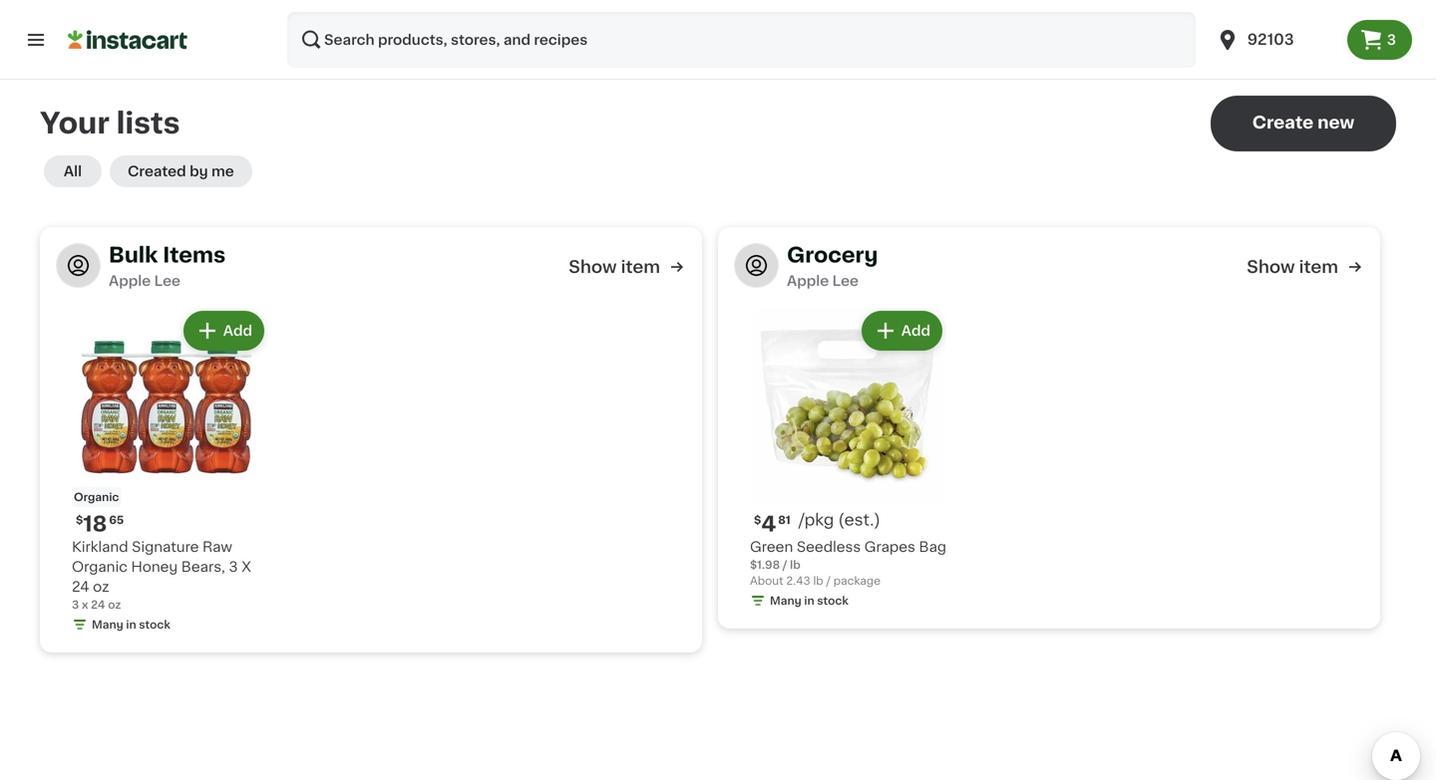 Task type: describe. For each thing, give the bounding box(es) containing it.
show item for bulk items
[[569, 259, 660, 276]]

show item for grocery
[[1247, 259, 1338, 276]]

product group for items
[[72, 307, 268, 637]]

create new
[[1252, 114, 1355, 131]]

bulk
[[109, 245, 158, 266]]

$4.81 per package (estimated) element
[[750, 512, 946, 538]]

item for bulk items
[[621, 259, 660, 276]]

1 vertical spatial stock
[[139, 620, 170, 631]]

grocery
[[787, 245, 878, 266]]

92103 button
[[1204, 12, 1347, 68]]

65
[[109, 515, 124, 526]]

organic inside kirkland signature raw organic honey bears, 3 x 24 oz 3 x 24 oz
[[72, 560, 128, 574]]

all
[[64, 165, 82, 179]]

show for bulk items
[[569, 259, 617, 276]]

created by me
[[128, 165, 234, 179]]

18
[[83, 514, 107, 535]]

1 horizontal spatial many in stock
[[770, 596, 849, 607]]

1 horizontal spatial lb
[[813, 576, 823, 587]]

bag
[[919, 541, 946, 554]]

apple inside bulk items apple lee
[[109, 274, 151, 288]]

0 horizontal spatial /
[[783, 560, 787, 571]]

x
[[241, 560, 251, 574]]

92103 button
[[1215, 12, 1335, 68]]

0 vertical spatial organic
[[74, 492, 119, 503]]

grapes
[[864, 541, 915, 554]]

0 vertical spatial lb
[[790, 560, 801, 571]]

about
[[750, 576, 783, 587]]

0 vertical spatial stock
[[817, 596, 849, 607]]

created
[[128, 165, 186, 179]]

kirkland signature raw organic honey bears, 3 x 24 oz 3 x 24 oz
[[72, 541, 251, 611]]

new
[[1318, 114, 1355, 131]]

4
[[761, 514, 776, 535]]

bulk items apple lee
[[109, 245, 226, 288]]

$ 4 81 /pkg (est.)
[[754, 513, 881, 535]]

0 vertical spatial oz
[[93, 580, 109, 594]]

seedless
[[797, 541, 861, 554]]

3 button
[[1347, 20, 1412, 60]]

2 vertical spatial 3
[[72, 600, 79, 611]]

81
[[778, 515, 791, 526]]

/pkg
[[799, 513, 834, 529]]

me
[[211, 165, 234, 179]]



Task type: vqa. For each thing, say whether or not it's contained in the screenshot.
new
yes



Task type: locate. For each thing, give the bounding box(es) containing it.
0 horizontal spatial product group
[[72, 307, 268, 637]]

product group containing 18
[[72, 307, 268, 637]]

2 horizontal spatial 3
[[1387, 33, 1396, 47]]

1 horizontal spatial add button
[[863, 313, 940, 349]]

24 right x
[[91, 600, 105, 611]]

2 show item from the left
[[1247, 259, 1338, 276]]

product group containing 4
[[750, 307, 946, 613]]

1 horizontal spatial stock
[[817, 596, 849, 607]]

0 horizontal spatial lb
[[790, 560, 801, 571]]

apple down bulk
[[109, 274, 151, 288]]

many
[[770, 596, 801, 607], [92, 620, 123, 631]]

1 horizontal spatial lee
[[832, 274, 859, 288]]

$ left 81
[[754, 515, 761, 526]]

show for grocery
[[1247, 259, 1295, 276]]

1 horizontal spatial show
[[1247, 259, 1295, 276]]

/ left package
[[826, 576, 831, 587]]

lb
[[790, 560, 801, 571], [813, 576, 823, 587]]

$ inside $ 18 65
[[76, 515, 83, 526]]

stock
[[817, 596, 849, 607], [139, 620, 170, 631]]

apple
[[109, 274, 151, 288], [787, 274, 829, 288]]

add button down grocery apple lee
[[863, 313, 940, 349]]

1 horizontal spatial apple
[[787, 274, 829, 288]]

0 horizontal spatial stock
[[139, 620, 170, 631]]

show item
[[569, 259, 660, 276], [1247, 259, 1338, 276]]

1 add button from the left
[[185, 313, 262, 349]]

1 horizontal spatial add
[[901, 324, 930, 338]]

2 apple from the left
[[787, 274, 829, 288]]

/
[[783, 560, 787, 571], [826, 576, 831, 587]]

0 vertical spatial many
[[770, 596, 801, 607]]

92103
[[1247, 32, 1294, 47]]

many down 2.43
[[770, 596, 801, 607]]

green
[[750, 541, 793, 554]]

1 vertical spatial 3
[[229, 560, 238, 574]]

1 $ from the left
[[76, 515, 83, 526]]

2 add from the left
[[901, 324, 930, 338]]

kirkland
[[72, 541, 128, 554]]

item for grocery
[[1299, 259, 1338, 276]]

0 horizontal spatial show
[[569, 259, 617, 276]]

item
[[621, 259, 660, 276], [1299, 259, 1338, 276]]

$ for 18
[[76, 515, 83, 526]]

1 add from the left
[[223, 324, 252, 338]]

many in stock down kirkland signature raw organic honey bears, 3 x 24 oz 3 x 24 oz
[[92, 620, 170, 631]]

3
[[1387, 33, 1396, 47], [229, 560, 238, 574], [72, 600, 79, 611]]

raw
[[202, 541, 232, 554]]

add button down items
[[185, 313, 262, 349]]

Search field
[[287, 12, 1196, 68]]

organic down kirkland
[[72, 560, 128, 574]]

2 $ from the left
[[754, 515, 761, 526]]

show
[[569, 259, 617, 276], [1247, 259, 1295, 276]]

lee inside grocery apple lee
[[832, 274, 859, 288]]

1 horizontal spatial $
[[754, 515, 761, 526]]

1 show from the left
[[569, 259, 617, 276]]

in down kirkland signature raw organic honey bears, 3 x 24 oz 3 x 24 oz
[[126, 620, 136, 631]]

create new button
[[1211, 96, 1396, 152]]

lb right 2.43
[[813, 576, 823, 587]]

1 horizontal spatial 3
[[229, 560, 238, 574]]

lee down items
[[154, 274, 181, 288]]

$1.98
[[750, 560, 780, 571]]

oz down kirkland
[[93, 580, 109, 594]]

0 horizontal spatial item
[[621, 259, 660, 276]]

signature
[[132, 541, 199, 554]]

1 vertical spatial /
[[826, 576, 831, 587]]

x
[[82, 600, 88, 611]]

0 horizontal spatial many
[[92, 620, 123, 631]]

add button for bulk items
[[185, 313, 262, 349]]

lists
[[116, 109, 180, 138]]

honey
[[131, 560, 178, 574]]

your lists
[[40, 109, 180, 138]]

many down kirkland signature raw organic honey bears, 3 x 24 oz 3 x 24 oz
[[92, 620, 123, 631]]

$ inside $ 4 81 /pkg (est.)
[[754, 515, 761, 526]]

1 vertical spatial 24
[[91, 600, 105, 611]]

24 up x
[[72, 580, 89, 594]]

created by me button
[[110, 156, 252, 187]]

1 product group from the left
[[72, 307, 268, 637]]

all button
[[44, 156, 102, 187]]

1 horizontal spatial /
[[826, 576, 831, 587]]

24
[[72, 580, 89, 594], [91, 600, 105, 611]]

0 horizontal spatial 3
[[72, 600, 79, 611]]

1 horizontal spatial many
[[770, 596, 801, 607]]

lee
[[154, 274, 181, 288], [832, 274, 859, 288]]

1 vertical spatial oz
[[108, 600, 121, 611]]

add for bulk items
[[223, 324, 252, 338]]

0 horizontal spatial add button
[[185, 313, 262, 349]]

1 lee from the left
[[154, 274, 181, 288]]

1 vertical spatial in
[[126, 620, 136, 631]]

0 horizontal spatial many in stock
[[92, 620, 170, 631]]

1 horizontal spatial product group
[[750, 307, 946, 613]]

your
[[40, 109, 110, 138]]

items
[[163, 245, 226, 266]]

0 horizontal spatial 24
[[72, 580, 89, 594]]

1 vertical spatial organic
[[72, 560, 128, 574]]

lee inside bulk items apple lee
[[154, 274, 181, 288]]

organic
[[74, 492, 119, 503], [72, 560, 128, 574]]

0 horizontal spatial add
[[223, 324, 252, 338]]

oz
[[93, 580, 109, 594], [108, 600, 121, 611]]

$ for 4
[[754, 515, 761, 526]]

grocery apple lee
[[787, 245, 878, 288]]

/ right $1.98
[[783, 560, 787, 571]]

many in stock
[[770, 596, 849, 607], [92, 620, 170, 631]]

oz right x
[[108, 600, 121, 611]]

2 lee from the left
[[832, 274, 859, 288]]

2.43
[[786, 576, 810, 587]]

lb up 2.43
[[790, 560, 801, 571]]

0 horizontal spatial apple
[[109, 274, 151, 288]]

3 inside button
[[1387, 33, 1396, 47]]

$ 18 65
[[76, 514, 124, 535]]

None search field
[[287, 12, 1196, 68]]

in down 2.43
[[804, 596, 814, 607]]

package
[[834, 576, 881, 587]]

1 show item from the left
[[569, 259, 660, 276]]

2 add button from the left
[[863, 313, 940, 349]]

1 horizontal spatial show item
[[1247, 259, 1338, 276]]

0 vertical spatial many in stock
[[770, 596, 849, 607]]

2 show from the left
[[1247, 259, 1295, 276]]

green seedless grapes bag $1.98 / lb about 2.43 lb / package
[[750, 541, 946, 587]]

1 apple from the left
[[109, 274, 151, 288]]

create
[[1252, 114, 1314, 131]]

add button
[[185, 313, 262, 349], [863, 313, 940, 349]]

product group
[[72, 307, 268, 637], [750, 307, 946, 613]]

1 vertical spatial many
[[92, 620, 123, 631]]

(est.)
[[838, 513, 881, 529]]

1 horizontal spatial item
[[1299, 259, 1338, 276]]

in
[[804, 596, 814, 607], [126, 620, 136, 631]]

by
[[190, 165, 208, 179]]

add
[[223, 324, 252, 338], [901, 324, 930, 338]]

0 horizontal spatial in
[[126, 620, 136, 631]]

add button for grocery
[[863, 313, 940, 349]]

1 horizontal spatial in
[[804, 596, 814, 607]]

1 horizontal spatial 24
[[91, 600, 105, 611]]

product group for apple
[[750, 307, 946, 613]]

1 vertical spatial many in stock
[[92, 620, 170, 631]]

1 item from the left
[[621, 259, 660, 276]]

stock down package
[[817, 596, 849, 607]]

many in stock down 2.43
[[770, 596, 849, 607]]

stock down kirkland signature raw organic honey bears, 3 x 24 oz 3 x 24 oz
[[139, 620, 170, 631]]

apple inside grocery apple lee
[[787, 274, 829, 288]]

organic up 18
[[74, 492, 119, 503]]

1 vertical spatial lb
[[813, 576, 823, 587]]

0 vertical spatial /
[[783, 560, 787, 571]]

$ up kirkland
[[76, 515, 83, 526]]

2 product group from the left
[[750, 307, 946, 613]]

bears,
[[181, 560, 225, 574]]

0 horizontal spatial $
[[76, 515, 83, 526]]

0 vertical spatial in
[[804, 596, 814, 607]]

lee down "grocery" at the right of page
[[832, 274, 859, 288]]

instacart logo image
[[68, 28, 187, 52]]

0 vertical spatial 3
[[1387, 33, 1396, 47]]

2 item from the left
[[1299, 259, 1338, 276]]

add for grocery
[[901, 324, 930, 338]]

0 horizontal spatial show item
[[569, 259, 660, 276]]

apple down "grocery" at the right of page
[[787, 274, 829, 288]]

$
[[76, 515, 83, 526], [754, 515, 761, 526]]

0 horizontal spatial lee
[[154, 274, 181, 288]]

0 vertical spatial 24
[[72, 580, 89, 594]]



